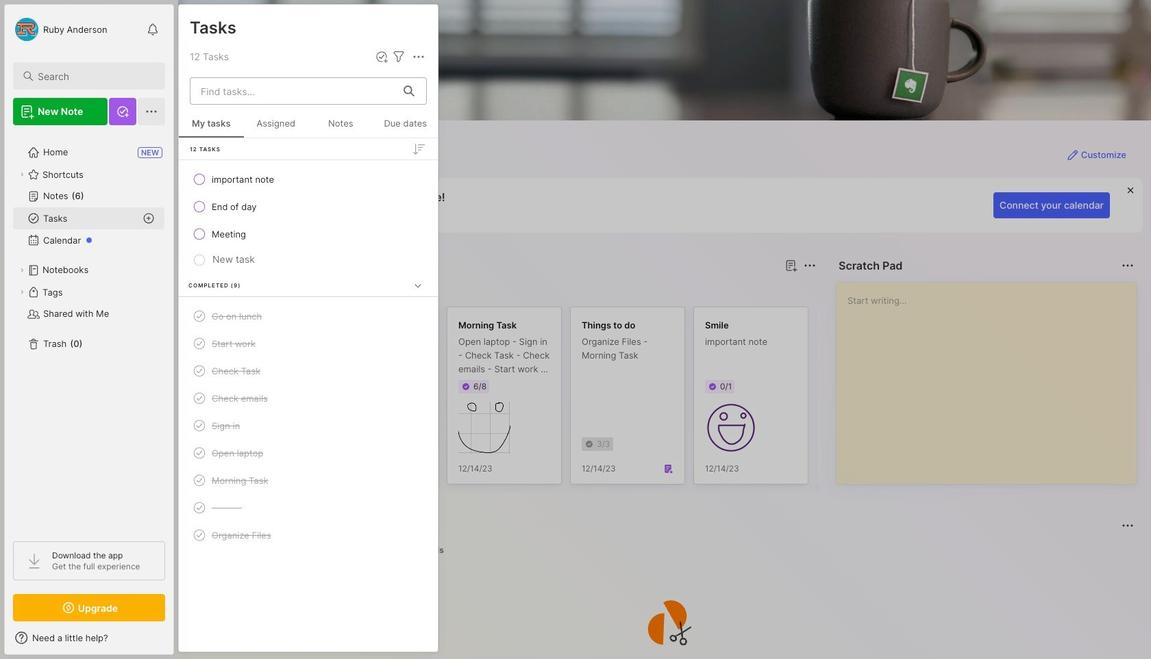 Task type: describe. For each thing, give the bounding box(es) containing it.
sort options image
[[411, 141, 427, 157]]

go on lunch 0 cell
[[212, 310, 262, 323]]

8 row from the top
[[184, 414, 432, 439]]

9 row from the top
[[184, 441, 432, 466]]

start work 1 cell
[[212, 337, 256, 351]]

1 tab list from the top
[[203, 282, 814, 299]]

morning task 6 cell
[[212, 474, 268, 488]]

10 row from the top
[[184, 469, 432, 493]]

WHAT'S NEW field
[[5, 628, 173, 650]]

filter tasks image
[[391, 49, 407, 65]]

check task 2 cell
[[212, 365, 261, 378]]

meeting 2 cell
[[212, 228, 246, 241]]

6 row from the top
[[184, 359, 432, 384]]

Sort options field
[[411, 141, 427, 157]]

1 row from the top
[[184, 167, 432, 192]]

expand tags image
[[18, 289, 26, 297]]

2 tab list from the top
[[203, 543, 1132, 559]]

expand notebooks image
[[18, 267, 26, 275]]

12 row from the top
[[184, 524, 432, 548]]



Task type: vqa. For each thing, say whether or not it's contained in the screenshot.
Go on lunch 0 cell
yes



Task type: locate. For each thing, give the bounding box(es) containing it.
more actions and view options image
[[411, 49, 427, 65]]

Start writing… text field
[[848, 283, 1136, 474]]

Find tasks… text field
[[193, 80, 395, 102]]

tree
[[5, 134, 173, 530]]

More actions and view options field
[[407, 49, 427, 65]]

main element
[[0, 0, 178, 660]]

1 vertical spatial tab list
[[203, 543, 1132, 559]]

Account field
[[13, 16, 107, 43]]

4 row from the top
[[184, 304, 432, 329]]

11 row from the top
[[184, 496, 432, 521]]

tab
[[203, 282, 243, 299], [249, 282, 304, 299], [371, 543, 406, 559], [412, 543, 450, 559]]

tree inside the main element
[[5, 134, 173, 530]]

None search field
[[38, 68, 153, 84]]

sign in 4 cell
[[212, 419, 240, 433]]

row
[[184, 167, 432, 192], [184, 195, 432, 219], [184, 222, 432, 247], [184, 304, 432, 329], [184, 332, 432, 356], [184, 359, 432, 384], [184, 387, 432, 411], [184, 414, 432, 439], [184, 441, 432, 466], [184, 469, 432, 493], [184, 496, 432, 521], [184, 524, 432, 548]]

7 row from the top
[[184, 387, 432, 411]]

Search text field
[[38, 70, 153, 83]]

row group
[[179, 138, 438, 560], [200, 307, 1064, 493]]

7 cell
[[212, 502, 242, 515]]

1 thumbnail image from the left
[[458, 402, 511, 454]]

0 vertical spatial tab list
[[203, 282, 814, 299]]

collapse 01_completed image
[[411, 279, 425, 293]]

new task image
[[375, 50, 389, 64]]

Filter tasks field
[[391, 49, 407, 65]]

1 horizontal spatial thumbnail image
[[705, 402, 757, 454]]

click to collapse image
[[173, 635, 183, 651]]

thumbnail image
[[458, 402, 511, 454], [705, 402, 757, 454]]

none search field inside the main element
[[38, 68, 153, 84]]

tab list
[[203, 282, 814, 299], [203, 543, 1132, 559]]

important note 0 cell
[[212, 173, 274, 186]]

organize files 8 cell
[[212, 529, 271, 543]]

end of day 1 cell
[[212, 200, 257, 214]]

0 horizontal spatial thumbnail image
[[458, 402, 511, 454]]

2 row from the top
[[184, 195, 432, 219]]

3 row from the top
[[184, 222, 432, 247]]

2 thumbnail image from the left
[[705, 402, 757, 454]]

check emails 3 cell
[[212, 392, 268, 406]]

open laptop 5 cell
[[212, 447, 263, 461]]

5 row from the top
[[184, 332, 432, 356]]



